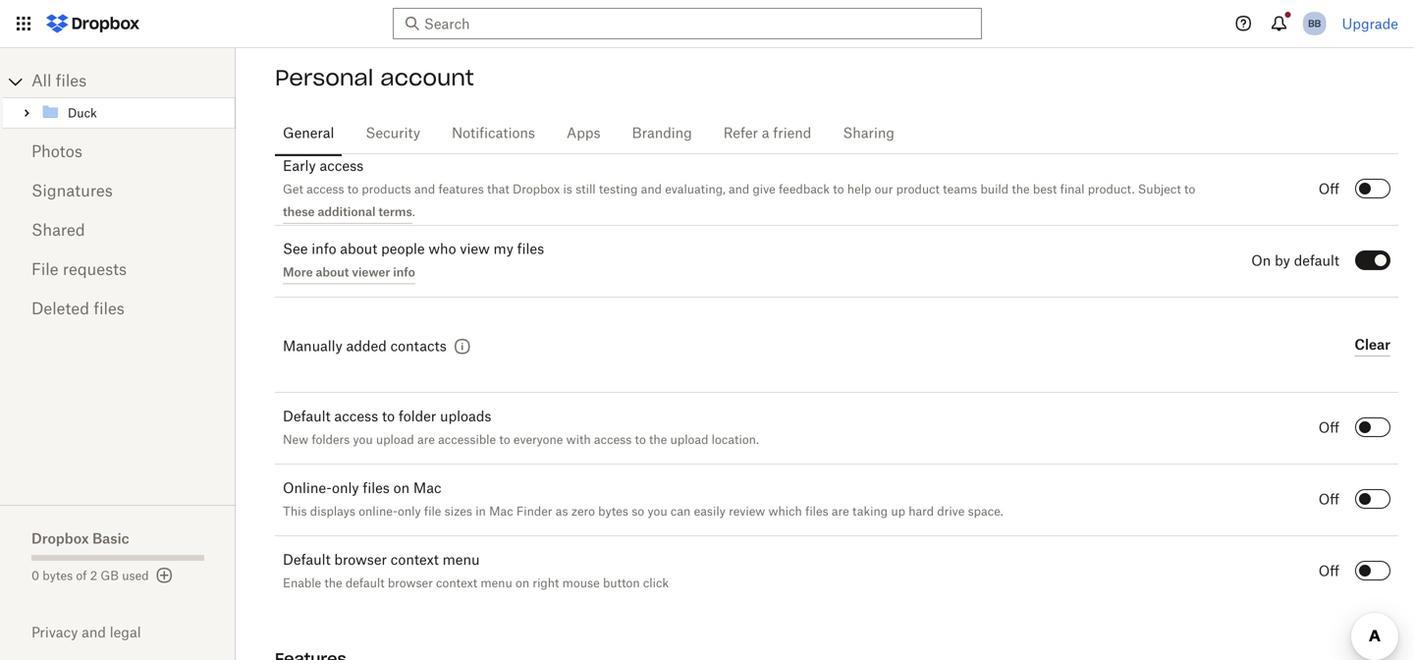 Task type: vqa. For each thing, say whether or not it's contained in the screenshot.
access related to Get
yes



Task type: locate. For each thing, give the bounding box(es) containing it.
1 vertical spatial only
[[398, 506, 421, 518]]

zone
[[388, 111, 419, 125]]

product
[[897, 184, 940, 196]]

0 horizontal spatial default
[[346, 578, 385, 590]]

only up displays
[[332, 482, 359, 496]]

1 vertical spatial you
[[648, 506, 668, 518]]

default
[[1294, 254, 1340, 268], [346, 578, 385, 590]]

branding
[[632, 127, 692, 140]]

only
[[332, 482, 359, 496], [398, 506, 421, 518]]

folder
[[399, 410, 436, 424]]

2 horizontal spatial the
[[1012, 184, 1030, 196]]

to right with
[[635, 435, 646, 446]]

menu left right
[[481, 578, 513, 590]]

1 horizontal spatial default
[[1294, 254, 1340, 268]]

photos
[[31, 144, 82, 160]]

0 vertical spatial browser
[[334, 554, 387, 567]]

the up this displays online-only file sizes in mac finder as zero bytes so you can easily review which files are taking up hard drive space.
[[649, 435, 667, 446]]

context
[[391, 554, 439, 567], [436, 578, 478, 590]]

0
[[31, 571, 39, 583]]

file requests link
[[31, 250, 204, 290]]

sharing tab
[[835, 110, 903, 157]]

1 vertical spatial the
[[649, 435, 667, 446]]

tab list containing general
[[275, 107, 1399, 157]]

1 horizontal spatial info
[[393, 264, 415, 279]]

about right more
[[316, 264, 349, 279]]

off for on
[[1319, 493, 1340, 507]]

get access to products and features that dropbox is still testing and evaluating, and give feedback to help our product teams build the best final product. subject to these additional terms .
[[283, 184, 1196, 219]]

upload left location.
[[670, 435, 709, 446]]

0 vertical spatial on
[[394, 482, 410, 496]]

1 horizontal spatial bytes
[[598, 506, 629, 518]]

general
[[283, 127, 334, 140]]

to right subject
[[1185, 184, 1196, 196]]

dropbox inside get access to products and features that dropbox is still testing and evaluating, and give feedback to help our product teams build the best final product. subject to these additional terms .
[[513, 184, 560, 196]]

1 horizontal spatial upload
[[670, 435, 709, 446]]

0 horizontal spatial on
[[394, 482, 410, 496]]

clear
[[1355, 336, 1391, 353]]

1 vertical spatial mac
[[489, 506, 513, 518]]

privacy
[[31, 624, 78, 640]]

account
[[380, 64, 474, 91]]

context down sizes
[[436, 578, 478, 590]]

bytes right 0
[[43, 571, 73, 583]]

dropbox left is
[[513, 184, 560, 196]]

dropbox
[[513, 184, 560, 196], [31, 530, 89, 547]]

access for get
[[307, 184, 344, 196]]

general tab
[[275, 110, 342, 157]]

1 horizontal spatial the
[[649, 435, 667, 446]]

0 vertical spatial default
[[1294, 254, 1340, 268]]

1 horizontal spatial dropbox
[[513, 184, 560, 196]]

access right with
[[594, 435, 632, 446]]

taking
[[853, 506, 888, 518]]

files right "which"
[[806, 506, 829, 518]]

give
[[753, 184, 776, 196]]

default up the enable
[[283, 554, 331, 567]]

browser down default browser context menu
[[388, 578, 433, 590]]

1 off from the top
[[1319, 183, 1340, 196]]

1 vertical spatial on
[[516, 578, 530, 590]]

upload down default access to folder uploads
[[376, 435, 414, 446]]

1 horizontal spatial you
[[648, 506, 668, 518]]

and right testing
[[641, 184, 662, 196]]

sharing
[[843, 127, 895, 140]]

file requests
[[31, 262, 127, 278]]

on left right
[[516, 578, 530, 590]]

info right see in the left of the page
[[312, 242, 336, 256]]

3 off from the top
[[1319, 493, 1340, 507]]

notifications tab
[[444, 110, 543, 157]]

everyone
[[514, 435, 563, 446]]

testing
[[599, 184, 638, 196]]

to left folder
[[382, 410, 395, 424]]

bytes
[[598, 506, 629, 518], [43, 571, 73, 583]]

on
[[394, 482, 410, 496], [516, 578, 530, 590]]

1 vertical spatial are
[[832, 506, 849, 518]]

default for the
[[346, 578, 385, 590]]

refer a friend
[[724, 127, 812, 140]]

access
[[320, 159, 364, 173], [307, 184, 344, 196], [334, 410, 378, 424], [594, 435, 632, 446]]

access inside get access to products and features that dropbox is still testing and evaluating, and give feedback to help our product teams build the best final product. subject to these additional terms .
[[307, 184, 344, 196]]

get
[[283, 184, 303, 196]]

2
[[90, 571, 97, 583]]

all files
[[31, 74, 87, 89]]

enable
[[283, 578, 321, 590]]

default down default browser context menu
[[346, 578, 385, 590]]

access right early
[[320, 159, 364, 173]]

2 off from the top
[[1319, 421, 1340, 435]]

bytes left so
[[598, 506, 629, 518]]

and
[[414, 184, 435, 196], [641, 184, 662, 196], [729, 184, 750, 196], [82, 624, 106, 640]]

0 bytes of 2 gb used
[[31, 571, 149, 583]]

0 horizontal spatial bytes
[[43, 571, 73, 583]]

manually
[[283, 340, 343, 354]]

review
[[729, 506, 765, 518]]

menu up enable the default browser context menu on right mouse button click
[[443, 554, 480, 567]]

upgrade
[[1343, 15, 1399, 32]]

info down the people
[[393, 264, 415, 279]]

only left file
[[398, 506, 421, 518]]

see
[[283, 242, 308, 256]]

are
[[417, 435, 435, 446], [832, 506, 849, 518]]

files inside tree
[[56, 74, 87, 89]]

default for default browser context menu
[[283, 554, 331, 567]]

contacts
[[391, 340, 447, 354]]

access for early
[[320, 159, 364, 173]]

are left taking
[[832, 506, 849, 518]]

browser down online-
[[334, 554, 387, 567]]

default right "by"
[[1294, 254, 1340, 268]]

branding tab
[[624, 110, 700, 157]]

0 vertical spatial are
[[417, 435, 435, 446]]

personal
[[275, 64, 374, 91]]

shared link
[[31, 211, 204, 250]]

and up .
[[414, 184, 435, 196]]

2 vertical spatial the
[[325, 578, 342, 590]]

clear button
[[1355, 333, 1391, 357]]

4 off from the top
[[1319, 565, 1340, 579]]

upload
[[376, 435, 414, 446], [670, 435, 709, 446]]

you
[[353, 435, 373, 446], [648, 506, 668, 518]]

products
[[362, 184, 411, 196]]

1 default from the top
[[283, 410, 331, 424]]

right
[[533, 578, 559, 590]]

about up more about viewer info button
[[340, 242, 377, 256]]

1 vertical spatial about
[[316, 264, 349, 279]]

1 horizontal spatial only
[[398, 506, 421, 518]]

default up new
[[283, 410, 331, 424]]

access up folders
[[334, 410, 378, 424]]

dropbox up of
[[31, 530, 89, 547]]

1 horizontal spatial menu
[[481, 578, 513, 590]]

files
[[56, 74, 87, 89], [517, 242, 544, 256], [94, 302, 125, 317], [363, 482, 390, 496], [806, 506, 829, 518]]

tab list
[[275, 107, 1399, 157]]

0 horizontal spatial are
[[417, 435, 435, 446]]

0 horizontal spatial dropbox
[[31, 530, 89, 547]]

1 vertical spatial dropbox
[[31, 530, 89, 547]]

0 horizontal spatial only
[[332, 482, 359, 496]]

upgrade link
[[1343, 15, 1399, 32]]

still
[[576, 184, 596, 196]]

duck
[[68, 108, 97, 120]]

file
[[31, 262, 58, 278]]

mac up file
[[413, 482, 442, 496]]

0 vertical spatial dropbox
[[513, 184, 560, 196]]

apps
[[567, 127, 601, 140]]

viewer
[[352, 264, 390, 279]]

to left everyone
[[499, 435, 510, 446]]

0 horizontal spatial menu
[[443, 554, 480, 567]]

files right my
[[517, 242, 544, 256]]

more
[[283, 264, 313, 279]]

context down file
[[391, 554, 439, 567]]

1 vertical spatial default
[[346, 578, 385, 590]]

0 vertical spatial info
[[312, 242, 336, 256]]

to up additional
[[348, 184, 359, 196]]

0 vertical spatial the
[[1012, 184, 1030, 196]]

button
[[603, 578, 640, 590]]

you right so
[[648, 506, 668, 518]]

deleted files link
[[31, 290, 204, 329]]

my
[[494, 242, 514, 256]]

2 default from the top
[[283, 554, 331, 567]]

best
[[1033, 184, 1057, 196]]

mac right in in the bottom left of the page
[[489, 506, 513, 518]]

see info about people who view my files more about viewer info
[[283, 242, 544, 279]]

0 vertical spatial only
[[332, 482, 359, 496]]

1 horizontal spatial are
[[832, 506, 849, 518]]

info
[[312, 242, 336, 256], [393, 264, 415, 279]]

access down early access
[[307, 184, 344, 196]]

1 vertical spatial default
[[283, 554, 331, 567]]

apps tab
[[559, 110, 609, 157]]

files up online-
[[363, 482, 390, 496]]

these
[[283, 204, 315, 219]]

you right folders
[[353, 435, 373, 446]]

the left best
[[1012, 184, 1030, 196]]

1 vertical spatial browser
[[388, 578, 433, 590]]

0 horizontal spatial upload
[[376, 435, 414, 446]]

0 vertical spatial you
[[353, 435, 373, 446]]

are down folder
[[417, 435, 435, 446]]

automatic
[[283, 111, 351, 125]]

security tab
[[358, 110, 428, 157]]

files right all
[[56, 74, 87, 89]]

on up online-
[[394, 482, 410, 496]]

2 upload from the left
[[670, 435, 709, 446]]

0 horizontal spatial mac
[[413, 482, 442, 496]]

the right the enable
[[325, 578, 342, 590]]

0 vertical spatial default
[[283, 410, 331, 424]]



Task type: describe. For each thing, give the bounding box(es) containing it.
mouse
[[563, 578, 600, 590]]

a
[[762, 127, 770, 140]]

privacy and legal
[[31, 624, 141, 640]]

the inside get access to products and features that dropbox is still testing and evaluating, and give feedback to help our product teams build the best final product. subject to these additional terms .
[[1012, 184, 1030, 196]]

evaluating,
[[665, 184, 726, 196]]

product.
[[1088, 184, 1135, 196]]

1 vertical spatial menu
[[481, 578, 513, 590]]

1 horizontal spatial on
[[516, 578, 530, 590]]

online-
[[359, 506, 398, 518]]

that
[[487, 184, 510, 196]]

files inside see info about people who view my files more about viewer info
[[517, 242, 544, 256]]

Search text field
[[424, 13, 946, 34]]

dropbox logo - go to the homepage image
[[39, 8, 146, 39]]

off for folder
[[1319, 421, 1340, 435]]

0 vertical spatial menu
[[443, 554, 480, 567]]

location.
[[712, 435, 759, 446]]

as
[[556, 506, 568, 518]]

this displays online-only file sizes in mac finder as zero bytes so you can easily review which files are taking up hard drive space.
[[283, 506, 1004, 518]]

accessible
[[438, 435, 496, 446]]

used
[[122, 571, 149, 583]]

and left legal
[[82, 624, 106, 640]]

refer a friend tab
[[716, 110, 820, 157]]

0 horizontal spatial info
[[312, 242, 336, 256]]

legal
[[110, 624, 141, 640]]

on by default
[[1252, 254, 1340, 268]]

all
[[31, 74, 51, 89]]

view
[[460, 242, 490, 256]]

photos link
[[31, 133, 204, 172]]

1 vertical spatial info
[[393, 264, 415, 279]]

uploads
[[440, 410, 492, 424]]

additional
[[318, 204, 376, 219]]

help
[[848, 184, 872, 196]]

access for default
[[334, 410, 378, 424]]

new folders you upload are accessible to everyone with access to the upload location.
[[283, 435, 759, 446]]

zero
[[571, 506, 595, 518]]

these additional terms button
[[283, 200, 412, 224]]

signatures
[[31, 184, 113, 199]]

1 vertical spatial context
[[436, 578, 478, 590]]

duck link
[[40, 101, 232, 125]]

features
[[439, 184, 484, 196]]

signatures link
[[31, 172, 204, 211]]

manually added contacts
[[283, 340, 447, 354]]

displays
[[310, 506, 356, 518]]

all files tree
[[3, 66, 236, 129]]

with
[[566, 435, 591, 446]]

bb button
[[1299, 8, 1331, 39]]

by
[[1275, 254, 1291, 268]]

hard
[[909, 506, 934, 518]]

0 vertical spatial context
[[391, 554, 439, 567]]

finder
[[517, 506, 553, 518]]

build
[[981, 184, 1009, 196]]

security
[[366, 127, 420, 140]]

personal account
[[275, 64, 474, 91]]

and left give
[[729, 184, 750, 196]]

0 horizontal spatial the
[[325, 578, 342, 590]]

notifications
[[452, 127, 535, 140]]

0 vertical spatial mac
[[413, 482, 442, 496]]

drive
[[937, 506, 965, 518]]

space.
[[968, 506, 1004, 518]]

deleted files
[[31, 302, 125, 317]]

default browser context menu
[[283, 554, 480, 567]]

default for default access to folder uploads
[[283, 410, 331, 424]]

1 upload from the left
[[376, 435, 414, 446]]

people
[[381, 242, 425, 256]]

feedback
[[779, 184, 830, 196]]

1 vertical spatial bytes
[[43, 571, 73, 583]]

basic
[[92, 530, 129, 547]]

this
[[283, 506, 307, 518]]

is
[[563, 184, 573, 196]]

0 horizontal spatial you
[[353, 435, 373, 446]]

online-only files on mac
[[283, 482, 442, 496]]

which
[[769, 506, 802, 518]]

who
[[429, 242, 456, 256]]

final
[[1060, 184, 1085, 196]]

so
[[632, 506, 645, 518]]

default for by
[[1294, 254, 1340, 268]]

default access to folder uploads
[[283, 410, 492, 424]]

new
[[283, 435, 308, 446]]

get more space image
[[153, 564, 176, 587]]

shared
[[31, 223, 85, 239]]

off for menu
[[1319, 565, 1340, 579]]

sizes
[[445, 506, 472, 518]]

global header element
[[0, 0, 1415, 48]]

folders
[[312, 435, 350, 446]]

easily
[[694, 506, 726, 518]]

can
[[671, 506, 691, 518]]

to left the help
[[833, 184, 844, 196]]

requests
[[63, 262, 127, 278]]

1 horizontal spatial mac
[[489, 506, 513, 518]]

on
[[1252, 254, 1271, 268]]

bb
[[1309, 17, 1321, 29]]

added
[[346, 340, 387, 354]]

.
[[412, 207, 415, 218]]

automatic time zone
[[283, 111, 419, 125]]

0 vertical spatial about
[[340, 242, 377, 256]]

early access
[[283, 159, 364, 173]]

0 vertical spatial bytes
[[598, 506, 629, 518]]

files down file requests link
[[94, 302, 125, 317]]

dropbox basic
[[31, 530, 129, 547]]

terms
[[379, 204, 412, 219]]



